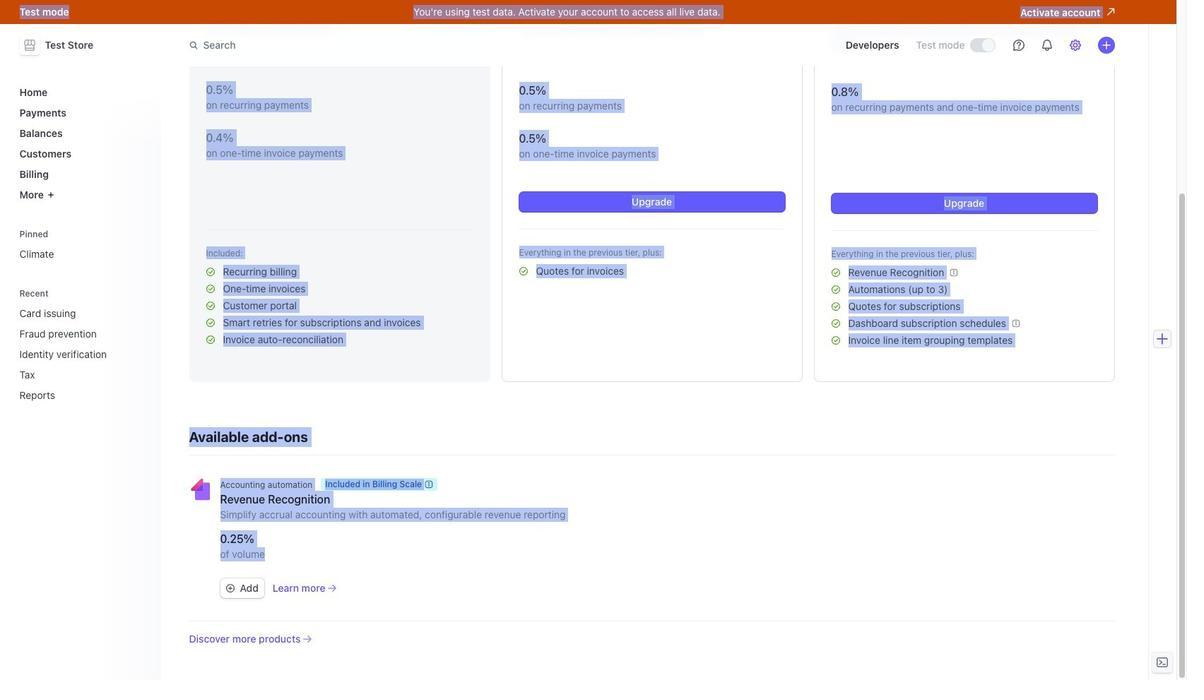 Task type: vqa. For each thing, say whether or not it's contained in the screenshot.
the "card"
no



Task type: locate. For each thing, give the bounding box(es) containing it.
pinned element
[[14, 224, 152, 266]]

settings image
[[1069, 40, 1081, 51]]

Test mode checkbox
[[971, 39, 995, 52]]

notifications image
[[1041, 40, 1052, 51]]

Search text field
[[181, 32, 579, 58]]

help image
[[1013, 40, 1024, 51]]

1 recent element from the top
[[14, 284, 152, 407]]

recent element
[[14, 284, 152, 407], [14, 302, 152, 407]]

clear history image
[[138, 289, 147, 298]]

svg image
[[226, 584, 234, 593]]

None search field
[[181, 32, 579, 58]]



Task type: describe. For each thing, give the bounding box(es) containing it.
core navigation links element
[[14, 81, 152, 206]]

edit pins image
[[138, 230, 147, 238]]

2 recent element from the top
[[14, 302, 152, 407]]



